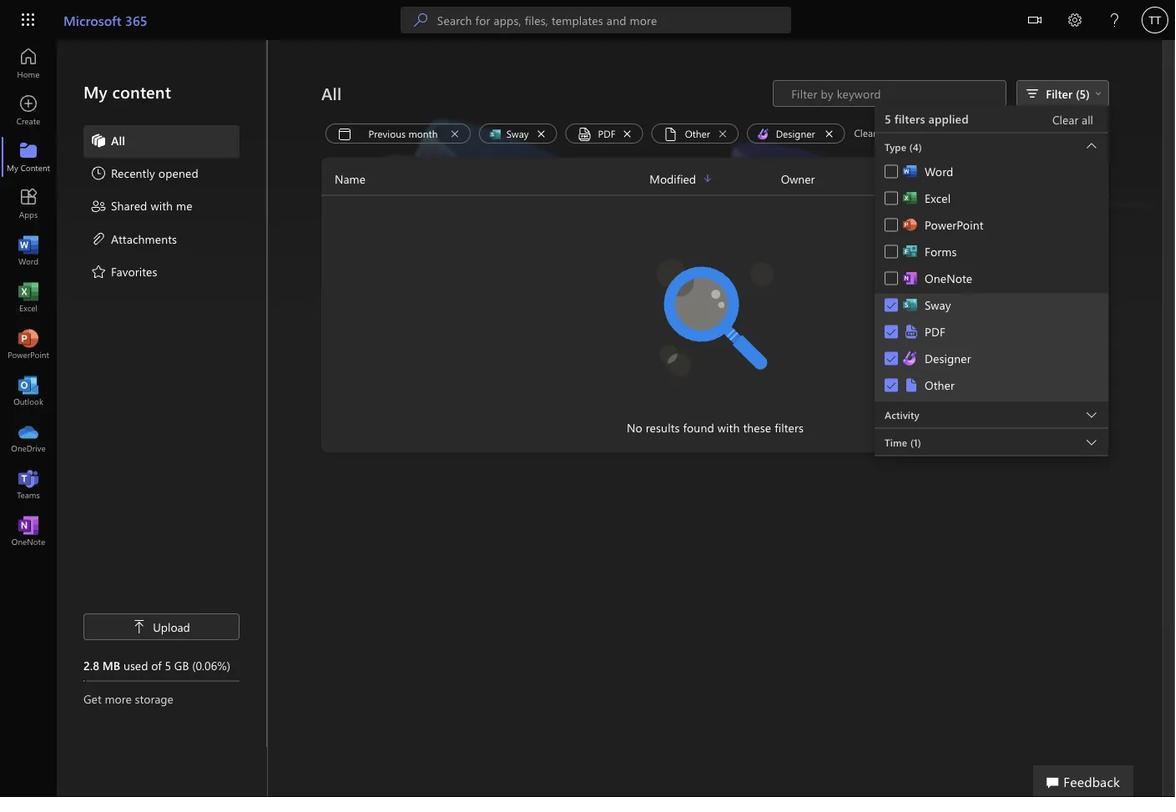Task type: vqa. For each thing, say whether or not it's contained in the screenshot.
VAPOR TRAIL image
no



Task type: locate. For each thing, give the bounding box(es) containing it.
powerpoint element
[[904, 217, 984, 233]]

selected__1x3b1 image
[[904, 297, 925, 314], [904, 324, 925, 340], [904, 350, 925, 367]]

 inside other checkbox item
[[886, 380, 898, 391]]

owner button
[[781, 169, 913, 188]]

tt
[[1150, 13, 1162, 26]]

clear all button
[[1048, 111, 1099, 129], [850, 124, 895, 144]]

excel checkbox item
[[875, 187, 1109, 213]]

with inside my content left pane navigation 'navigation'
[[151, 198, 173, 213]]

clear all up type
[[855, 126, 890, 139]]

0 horizontal spatial designer
[[776, 127, 816, 140]]

onenote image
[[20, 523, 37, 540]]

other for the other 'button'
[[685, 127, 711, 140]]

filters right these
[[775, 420, 804, 436]]

excel
[[925, 190, 951, 206]]

0 vertical spatial with
[[151, 198, 173, 213]]

1 horizontal spatial with
[[718, 420, 740, 436]]

status
[[774, 80, 1007, 107]]

type
[[885, 140, 907, 154]]

1 horizontal spatial pdf
[[925, 324, 946, 340]]

designer up the other element
[[925, 351, 972, 366]]

1 vertical spatial filters
[[775, 420, 804, 436]]

2.8
[[84, 658, 99, 673]]

sway
[[507, 127, 529, 140], [925, 297, 952, 313]]

shared
[[111, 198, 147, 213]]

None search field
[[401, 7, 792, 33]]

0 horizontal spatial all
[[111, 132, 125, 148]]

previous month button
[[326, 124, 471, 144]]

modified button
[[650, 169, 781, 188]]

activity
[[913, 171, 951, 186], [885, 408, 920, 422]]

5
[[885, 111, 892, 127], [165, 658, 171, 673]]

pdf
[[598, 127, 616, 140], [925, 324, 946, 340]]

0 horizontal spatial filters
[[775, 420, 804, 436]]

filters inside status
[[775, 420, 804, 436]]

0 horizontal spatial clear
[[855, 126, 877, 139]]

1 vertical spatial other
[[925, 378, 955, 393]]

selected__1x3b1 image inside pdf checkbox item
[[904, 324, 925, 340]]

other inside 'button'
[[685, 127, 711, 140]]

0 vertical spatial other
[[685, 127, 711, 140]]

shared with me
[[111, 198, 193, 213]]

1 horizontal spatial clear all button
[[1048, 111, 1099, 129]]

2  from the top
[[886, 326, 898, 338]]

 left selected__1x3b1 icon
[[886, 380, 898, 391]]

0 horizontal spatial 5
[[165, 658, 171, 673]]

feedback button
[[1034, 766, 1134, 798]]

clear
[[1053, 112, 1079, 127], [855, 126, 877, 139]]

other up modified button
[[685, 127, 711, 140]]

selected__1x3b1 image inside designer checkbox item
[[904, 350, 925, 367]]

all
[[322, 82, 342, 104], [111, 132, 125, 148]]

content
[[112, 81, 171, 103]]

sway inside button
[[507, 127, 529, 140]]

1  from the top
[[886, 299, 898, 311]]

word
[[925, 164, 954, 179]]


[[1096, 90, 1102, 97]]

create image
[[20, 102, 37, 119]]

2 vertical spatial selected__1x3b1 image
[[904, 350, 925, 367]]

microsoft 365 banner
[[0, 0, 1176, 43]]

sway checkbox item
[[875, 294, 1109, 320]]

attachments
[[111, 231, 177, 246]]

designer inside checkbox item
[[925, 351, 972, 366]]

selected__1x3b1 image inside sway checkbox item
[[904, 297, 925, 314]]

clear all button down filter (5)  at top right
[[1048, 111, 1099, 129]]

other
[[685, 127, 711, 140], [925, 378, 955, 393]]

with
[[151, 198, 173, 213], [718, 420, 740, 436]]

 for sway
[[886, 299, 898, 311]]

filters up (4)
[[895, 111, 926, 127]]

1 vertical spatial all
[[111, 132, 125, 148]]

all
[[1082, 112, 1094, 127], [880, 126, 890, 139]]

menu
[[84, 125, 240, 289], [875, 133, 1109, 401], [875, 160, 1109, 400]]

 inside pdf checkbox item
[[886, 326, 898, 338]]

0 vertical spatial selected__1x3b1 image
[[904, 297, 925, 314]]

other element
[[904, 377, 955, 394]]

1 horizontal spatial 5
[[885, 111, 892, 127]]

1 vertical spatial activity
[[885, 408, 920, 422]]

5 filters applied
[[885, 111, 969, 127]]

1 vertical spatial designer
[[925, 351, 972, 366]]

teams image
[[20, 476, 37, 493]]

designer
[[776, 127, 816, 140], [925, 351, 972, 366]]

more
[[105, 691, 132, 707]]

all inside menu
[[111, 132, 125, 148]]

sway for the sway element
[[925, 297, 952, 313]]

clear all button down filter by keyword text field
[[850, 124, 895, 144]]

my content image
[[20, 149, 37, 165]]

powerpoint checkbox item
[[875, 213, 1109, 240]]

previous
[[369, 127, 406, 140]]

forms checkbox item
[[875, 240, 1109, 267]]

0 vertical spatial designer
[[776, 127, 816, 140]]

excel element
[[904, 190, 951, 207]]

navigation
[[0, 40, 57, 555]]

selected__1x3b1 image down the sway element
[[904, 324, 925, 340]]

designer inside button
[[776, 127, 816, 140]]

0 horizontal spatial sway
[[507, 127, 529, 140]]

name button
[[322, 169, 650, 188]]

5 right of
[[165, 658, 171, 673]]

designer for designer button
[[776, 127, 816, 140]]

with left me
[[151, 198, 173, 213]]

word element
[[904, 163, 954, 180]]

1 vertical spatial with
[[718, 420, 740, 436]]

0 vertical spatial all
[[322, 82, 342, 104]]

applied
[[929, 111, 969, 127]]

all up type
[[880, 126, 890, 139]]

0 vertical spatial activity
[[913, 171, 951, 186]]

selected__1x3b1 image
[[904, 377, 925, 394]]

forms
[[925, 244, 958, 259]]

2 selected__1x3b1 image from the top
[[904, 324, 925, 340]]

other down designer element
[[925, 378, 955, 393]]

0 vertical spatial pdf
[[598, 127, 616, 140]]

selected__1x3b1 image for sway
[[904, 297, 925, 314]]

0 horizontal spatial clear all
[[855, 126, 890, 139]]

modified
[[650, 171, 697, 186]]

selected__1x3b1 image for designer
[[904, 350, 925, 367]]

designer element
[[904, 350, 972, 367]]

1 vertical spatial 5
[[165, 658, 171, 673]]

0 vertical spatial filters
[[895, 111, 926, 127]]

1 horizontal spatial designer
[[925, 351, 972, 366]]

activity inside column header
[[913, 171, 951, 186]]

with left these
[[718, 420, 740, 436]]

activity up 'time (1)'
[[885, 408, 920, 422]]

all down (5)
[[1082, 112, 1094, 127]]

5 down filter by keyword text field
[[885, 111, 892, 127]]

0 horizontal spatial with
[[151, 198, 173, 213]]

pdf checkbox item
[[875, 320, 1109, 347]]

 left pdf 'element'
[[886, 326, 898, 338]]

selected__1x3b1 image up pdf 'element'
[[904, 297, 925, 314]]

0 vertical spatial sway
[[507, 127, 529, 140]]

sway down onenote element
[[925, 297, 952, 313]]

time (1)
[[885, 436, 922, 449]]

 inside designer checkbox item
[[886, 353, 898, 365]]

clear all
[[1053, 112, 1094, 127], [855, 126, 890, 139]]

sway inside checkbox item
[[925, 297, 952, 313]]

3 selected__1x3b1 image from the top
[[904, 350, 925, 367]]

sway up name button
[[507, 127, 529, 140]]

 button
[[1016, 0, 1056, 43]]

activity up excel element
[[913, 171, 951, 186]]

filter
[[1047, 86, 1073, 101]]

pdf inside 'element'
[[925, 324, 946, 340]]

1 selected__1x3b1 image from the top
[[904, 297, 925, 314]]

recently
[[111, 165, 155, 181]]

1 vertical spatial sway
[[925, 297, 952, 313]]

row
[[322, 169, 1110, 196]]

4  from the top
[[886, 380, 898, 391]]

1 horizontal spatial sway
[[925, 297, 952, 313]]

clear down filter
[[1053, 112, 1079, 127]]

found
[[684, 420, 715, 436]]

pdf inside button
[[598, 127, 616, 140]]

1 vertical spatial pdf
[[925, 324, 946, 340]]

outlook image
[[20, 383, 37, 399]]

onenote
[[925, 271, 973, 286]]

 for pdf
[[886, 326, 898, 338]]

1 horizontal spatial filters
[[895, 111, 926, 127]]

opened
[[159, 165, 199, 181]]

recently opened element
[[90, 165, 199, 185]]

all up recently
[[111, 132, 125, 148]]

clear all down filter (5)  at top right
[[1053, 112, 1094, 127]]

0 horizontal spatial clear all button
[[850, 124, 895, 144]]

 left designer element
[[886, 353, 898, 365]]

 inside sway checkbox item
[[886, 299, 898, 311]]

microsoft 365
[[63, 11, 148, 29]]

get more storage button
[[84, 691, 240, 707]]

get
[[84, 691, 102, 707]]

clear down filter by keyword text field
[[855, 126, 877, 139]]

menu containing all
[[84, 125, 240, 289]]

filters
[[895, 111, 926, 127], [775, 420, 804, 436]]

row containing name
[[322, 169, 1110, 196]]

pdf button
[[566, 124, 644, 147]]


[[886, 299, 898, 311], [886, 326, 898, 338], [886, 353, 898, 365], [886, 380, 898, 391]]

storage
[[135, 691, 174, 707]]

onedrive image
[[20, 429, 37, 446]]

1 vertical spatial selected__1x3b1 image
[[904, 324, 925, 340]]

0 horizontal spatial other
[[685, 127, 711, 140]]

 left the sway element
[[886, 299, 898, 311]]

0 horizontal spatial pdf
[[598, 127, 616, 140]]

menu inside my content left pane navigation 'navigation'
[[84, 125, 240, 289]]

3  from the top
[[886, 353, 898, 365]]

1 horizontal spatial other
[[925, 378, 955, 393]]

designer button
[[748, 124, 846, 144]]

selected__1x3b1 image up selected__1x3b1 icon
[[904, 350, 925, 367]]

my content
[[84, 81, 171, 103]]

other inside other checkbox item
[[925, 378, 955, 393]]

onenote element
[[904, 270, 973, 287]]

all up the previous month button
[[322, 82, 342, 104]]

empty state icon image
[[641, 243, 791, 393]]

upload
[[153, 619, 190, 635]]

no
[[627, 420, 643, 436]]

designer up owner
[[776, 127, 816, 140]]



Task type: describe. For each thing, give the bounding box(es) containing it.
name
[[335, 171, 366, 186]]

type (4)
[[885, 140, 923, 154]]

365
[[125, 11, 148, 29]]

selected__1x3b1 image for pdf
[[904, 324, 925, 340]]

powerpoint
[[925, 217, 984, 233]]

powerpoint image
[[20, 336, 37, 352]]

Filter by keyword text field
[[790, 85, 998, 102]]

attachments element
[[90, 230, 177, 250]]

2.8 mb used of 5 gb (0.06%)
[[84, 658, 230, 673]]

0 horizontal spatial all
[[880, 126, 890, 139]]

time
[[885, 436, 908, 449]]

excel image
[[20, 289, 37, 306]]

apps image
[[20, 195, 37, 212]]

used
[[124, 658, 148, 673]]

mb
[[103, 658, 120, 673]]

previous month
[[369, 127, 438, 140]]

filter (5) 
[[1047, 86, 1102, 101]]

 upload
[[133, 619, 190, 635]]

1 horizontal spatial all
[[1082, 112, 1094, 127]]

other button
[[652, 124, 739, 147]]

home image
[[20, 55, 37, 72]]

 for other
[[886, 380, 898, 391]]

word image
[[20, 242, 37, 259]]

(1)
[[911, 436, 922, 449]]

no results found with these filters status
[[519, 420, 913, 436]]


[[133, 621, 146, 634]]

month
[[409, 127, 438, 140]]

with inside status
[[718, 420, 740, 436]]

other for the other element
[[925, 378, 955, 393]]

forms element
[[904, 243, 958, 260]]

sway for 'sway' button
[[507, 127, 529, 140]]

tt button
[[1136, 0, 1176, 40]]

other checkbox item
[[875, 374, 1109, 400]]

designer checkbox item
[[875, 347, 1109, 374]]

favorites
[[111, 264, 157, 279]]

(0.06%)
[[192, 658, 230, 673]]

of
[[151, 658, 162, 673]]

these
[[744, 420, 772, 436]]

feedback
[[1064, 773, 1121, 791]]

(4)
[[910, 140, 923, 154]]

owner
[[781, 171, 816, 186]]

favorites element
[[90, 263, 157, 283]]

menu for 5 filters applied
[[875, 133, 1109, 401]]

sway button
[[479, 124, 557, 144]]

designer for designer element
[[925, 351, 972, 366]]

1 horizontal spatial clear
[[1053, 112, 1079, 127]]

5 inside my content left pane navigation 'navigation'
[[165, 658, 171, 673]]

gb
[[174, 658, 189, 673]]

1 horizontal spatial clear all
[[1053, 112, 1094, 127]]

all element
[[90, 132, 125, 152]]

(5)
[[1077, 86, 1091, 101]]

pdf for pdf button
[[598, 127, 616, 140]]

word checkbox item
[[875, 160, 1109, 187]]

sway element
[[904, 297, 952, 314]]

recently opened
[[111, 165, 199, 181]]


[[1029, 13, 1042, 27]]

shared with me element
[[90, 198, 193, 217]]

pdf element
[[904, 324, 946, 340]]

onenote checkbox item
[[875, 267, 1109, 294]]

menu for type (4)
[[875, 160, 1109, 400]]

get more storage
[[84, 691, 174, 707]]

no results found with these filters
[[627, 420, 804, 436]]

 for designer
[[886, 353, 898, 365]]

me
[[176, 198, 193, 213]]

0 vertical spatial 5
[[885, 111, 892, 127]]

microsoft
[[63, 11, 122, 29]]

my
[[84, 81, 108, 103]]

1 horizontal spatial all
[[322, 82, 342, 104]]

results
[[646, 420, 680, 436]]

Search box. Suggestions appear as you type. search field
[[438, 7, 792, 33]]

activity, column 4 of 4 column header
[[913, 169, 1110, 188]]

my content left pane navigation navigation
[[57, 40, 267, 748]]

pdf for pdf 'element'
[[925, 324, 946, 340]]



